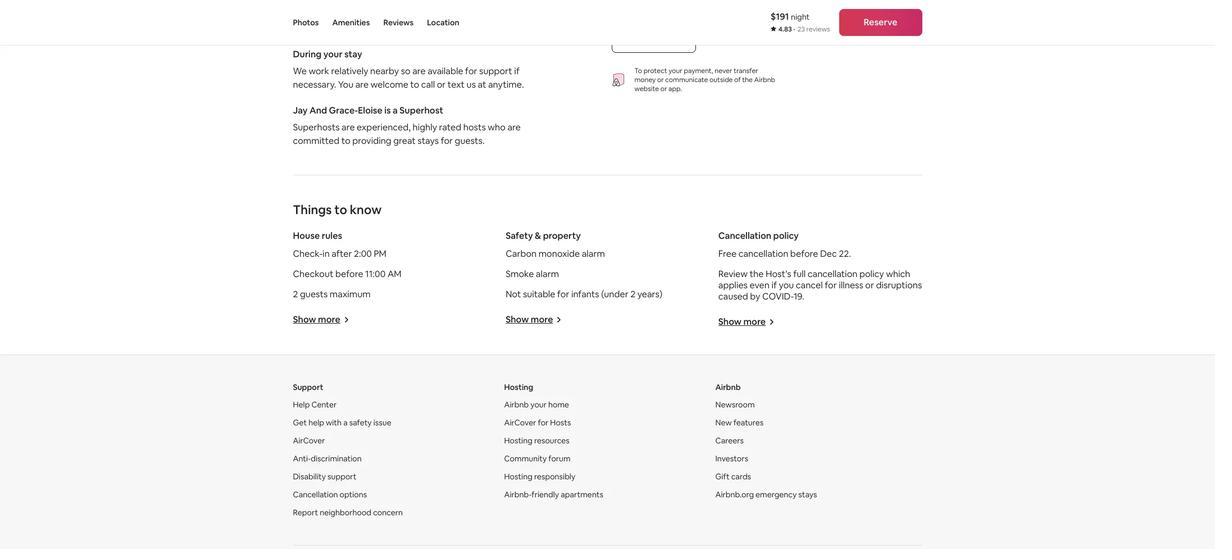 Task type: vqa. For each thing, say whether or not it's contained in the screenshot.
Airbnb.org
yes



Task type: locate. For each thing, give the bounding box(es) containing it.
&
[[535, 230, 541, 242]]

1 horizontal spatial cancellation
[[808, 268, 858, 280]]

if left you
[[772, 279, 777, 291]]

you
[[338, 79, 354, 91]]

hosting up community
[[505, 436, 533, 446]]

2 2 from the left
[[631, 288, 636, 300]]

airbnb up the aircover for hosts "link"
[[505, 400, 529, 410]]

community forum link
[[505, 454, 571, 464]]

0 horizontal spatial stays
[[418, 135, 439, 147]]

0 horizontal spatial if
[[515, 65, 520, 77]]

0 vertical spatial aircover
[[505, 418, 537, 428]]

2 vertical spatial airbnb
[[505, 400, 529, 410]]

1 vertical spatial cancellation
[[808, 268, 858, 280]]

1 horizontal spatial if
[[772, 279, 777, 291]]

are right so
[[413, 65, 426, 77]]

superhosts
[[293, 122, 340, 133]]

we
[[293, 65, 307, 77]]

0 vertical spatial alarm
[[582, 248, 605, 260]]

get help with a safety issue link
[[293, 418, 392, 428]]

the
[[743, 75, 753, 84], [750, 268, 764, 280]]

more down 2 guests maximum
[[318, 314, 341, 326]]

1 vertical spatial hosting
[[505, 436, 533, 446]]

to inside jay and grace-eloise is a superhost superhosts are experienced, highly rated hosts who are committed to providing great stays for guests.
[[342, 135, 351, 147]]

new features
[[716, 418, 764, 428]]

1 vertical spatial your
[[669, 66, 683, 75]]

cancellation policy
[[719, 230, 799, 242]]

1 vertical spatial to
[[342, 135, 351, 147]]

1 vertical spatial cancellation
[[293, 490, 338, 500]]

0 vertical spatial cancellation
[[719, 230, 772, 242]]

policy left the which at the right of page
[[860, 268, 885, 280]]

show down not at the bottom left of the page
[[506, 314, 529, 326]]

stays inside jay and grace-eloise is a superhost superhosts are experienced, highly rated hosts who are committed to providing great stays for guests.
[[418, 135, 439, 147]]

0 horizontal spatial support
[[328, 472, 357, 482]]

carbon monoxide alarm
[[506, 248, 605, 260]]

1 vertical spatial if
[[772, 279, 777, 291]]

contact host
[[626, 33, 683, 45]]

stays down highly
[[418, 135, 439, 147]]

for
[[465, 65, 478, 77], [441, 135, 453, 147], [825, 279, 837, 291], [558, 288, 570, 300], [538, 418, 549, 428]]

get help with a safety issue
[[293, 418, 392, 428]]

0 vertical spatial support
[[480, 65, 513, 77]]

1 horizontal spatial show
[[506, 314, 529, 326]]

years)
[[638, 288, 663, 300]]

during your stay we work relatively nearby so are available for support if necessary. you are welcome to call or text us at anytime.
[[293, 48, 524, 91]]

alarm down carbon monoxide alarm
[[536, 268, 559, 280]]

airbnb for airbnb your home
[[505, 400, 529, 410]]

more for show more button associated with guests
[[318, 314, 341, 326]]

cancellation down cancellation policy
[[739, 248, 789, 260]]

for inside jay and grace-eloise is a superhost superhosts are experienced, highly rated hosts who are committed to providing great stays for guests.
[[441, 135, 453, 147]]

reserve button
[[840, 9, 923, 36]]

airbnb up newsroom link at the right bottom
[[716, 382, 741, 392]]

0 vertical spatial hosting
[[505, 382, 534, 392]]

support down discrimination
[[328, 472, 357, 482]]

0 horizontal spatial airbnb
[[505, 400, 529, 410]]

for down rated
[[441, 135, 453, 147]]

·
[[794, 25, 796, 34]]

gift cards
[[716, 472, 752, 482]]

show more down suitable
[[506, 314, 553, 326]]

of
[[735, 75, 741, 84]]

0 vertical spatial stays
[[418, 135, 439, 147]]

0 horizontal spatial 2
[[293, 288, 298, 300]]

investors
[[716, 454, 749, 464]]

app.
[[669, 84, 682, 93]]

0 vertical spatial the
[[743, 75, 753, 84]]

airbnb.org emergency stays link
[[716, 490, 818, 500]]

2 left years) at the right of the page
[[631, 288, 636, 300]]

2 horizontal spatial your
[[669, 66, 683, 75]]

0 horizontal spatial aircover
[[293, 436, 325, 446]]

for up us
[[465, 65, 478, 77]]

reviews button
[[384, 0, 414, 45]]

0 horizontal spatial cancellation
[[293, 490, 338, 500]]

to inside during your stay we work relatively nearby so are available for support if necessary. you are welcome to call or text us at anytime.
[[411, 79, 420, 91]]

dec
[[821, 248, 837, 260]]

hosting up airbnb your home link
[[505, 382, 534, 392]]

1 vertical spatial airbnb
[[716, 382, 741, 392]]

issue
[[374, 418, 392, 428]]

support
[[293, 382, 324, 392]]

0 horizontal spatial show
[[293, 314, 316, 326]]

maximum
[[330, 288, 371, 300]]

more right read at the top
[[316, 23, 339, 34]]

for left 'hosts'
[[538, 418, 549, 428]]

1 horizontal spatial airbnb
[[716, 382, 741, 392]]

night
[[791, 12, 810, 22]]

your
[[324, 48, 343, 60], [669, 66, 683, 75], [531, 400, 547, 410]]

show more down guests
[[293, 314, 341, 326]]

for inside 'review the host's full cancellation policy which applies even if you cancel for illness or disruptions caused by covid-19.'
[[825, 279, 837, 291]]

great
[[394, 135, 416, 147]]

4.83
[[779, 25, 792, 34]]

providing
[[353, 135, 392, 147]]

or inside 'review the host's full cancellation policy which applies even if you cancel for illness or disruptions caused by covid-19.'
[[866, 279, 875, 291]]

1 horizontal spatial your
[[531, 400, 547, 410]]

1 horizontal spatial before
[[791, 248, 819, 260]]

careers
[[716, 436, 744, 446]]

policy inside 'review the host's full cancellation policy which applies even if you cancel for illness or disruptions caused by covid-19.'
[[860, 268, 885, 280]]

your up the aircover for hosts "link"
[[531, 400, 547, 410]]

cancellation
[[719, 230, 772, 242], [293, 490, 338, 500]]

0 vertical spatial to
[[411, 79, 420, 91]]

aircover link
[[293, 436, 325, 446]]

0 vertical spatial airbnb
[[755, 75, 776, 84]]

0 horizontal spatial show more
[[293, 314, 341, 326]]

more inside read more button
[[316, 23, 339, 34]]

for left 'illness'
[[825, 279, 837, 291]]

show more
[[293, 314, 341, 326], [506, 314, 553, 326], [719, 316, 766, 328]]

help
[[309, 418, 324, 428]]

or right call
[[437, 79, 446, 91]]

airbnb.org emergency stays
[[716, 490, 818, 500]]

1 vertical spatial a
[[344, 418, 348, 428]]

1 vertical spatial the
[[750, 268, 764, 280]]

the right 'of'
[[743, 75, 753, 84]]

a right the is
[[393, 105, 398, 116]]

airbnb-
[[505, 490, 532, 500]]

during
[[293, 48, 322, 60]]

after
[[332, 248, 352, 260]]

to protect your payment, never transfer money or communicate outside of the airbnb website or app.
[[635, 66, 776, 93]]

to left providing
[[342, 135, 351, 147]]

1 horizontal spatial 2
[[631, 288, 636, 300]]

more down suitable
[[531, 314, 553, 326]]

neighborhood
[[320, 508, 372, 518]]

a right with
[[344, 418, 348, 428]]

free
[[719, 248, 737, 260]]

show more button down guests
[[293, 314, 350, 326]]

2 horizontal spatial show more button
[[719, 316, 775, 328]]

0 vertical spatial your
[[324, 48, 343, 60]]

checkout
[[293, 268, 334, 280]]

0 horizontal spatial your
[[324, 48, 343, 60]]

1 horizontal spatial policy
[[860, 268, 885, 280]]

2 vertical spatial your
[[531, 400, 547, 410]]

2 horizontal spatial airbnb
[[755, 75, 776, 84]]

before up the maximum
[[336, 268, 363, 280]]

2 vertical spatial to
[[335, 202, 347, 218]]

0 vertical spatial if
[[515, 65, 520, 77]]

not
[[506, 288, 521, 300]]

new features link
[[716, 418, 764, 428]]

19.
[[794, 291, 805, 303]]

alarm right monoxide
[[582, 248, 605, 260]]

1 2 from the left
[[293, 288, 298, 300]]

more down the "by"
[[744, 316, 766, 328]]

to left call
[[411, 79, 420, 91]]

hosting up airbnb-
[[505, 472, 533, 482]]

hosting for hosting
[[505, 382, 534, 392]]

airbnb your home link
[[505, 400, 569, 410]]

for left infants
[[558, 288, 570, 300]]

rated
[[439, 122, 462, 133]]

aircover for aircover link
[[293, 436, 325, 446]]

0 horizontal spatial cancellation
[[739, 248, 789, 260]]

$191
[[771, 11, 790, 22]]

show more down caused on the right of page
[[719, 316, 766, 328]]

your up 'app.'
[[669, 66, 683, 75]]

cancellation for cancellation policy
[[719, 230, 772, 242]]

2 left guests
[[293, 288, 298, 300]]

1 hosting from the top
[[505, 382, 534, 392]]

options
[[340, 490, 367, 500]]

the inside to protect your payment, never transfer money or communicate outside of the airbnb website or app.
[[743, 75, 753, 84]]

communicate
[[666, 75, 709, 84]]

gift cards link
[[716, 472, 752, 482]]

airbnb your home
[[505, 400, 569, 410]]

your inside during your stay we work relatively nearby so are available for support if necessary. you are welcome to call or text us at anytime.
[[324, 48, 343, 60]]

never
[[715, 66, 733, 75]]

1 horizontal spatial support
[[480, 65, 513, 77]]

1 horizontal spatial aircover
[[505, 418, 537, 428]]

host's
[[766, 268, 792, 280]]

help center link
[[293, 400, 337, 410]]

hosts
[[464, 122, 486, 133]]

1 horizontal spatial show more button
[[506, 314, 562, 326]]

or right 'illness'
[[866, 279, 875, 291]]

1 horizontal spatial show more
[[506, 314, 553, 326]]

cancel
[[796, 279, 823, 291]]

0 vertical spatial before
[[791, 248, 819, 260]]

covid-
[[763, 291, 794, 303]]

things
[[293, 202, 332, 218]]

1 horizontal spatial alarm
[[582, 248, 605, 260]]

relatively
[[331, 65, 369, 77]]

or inside during your stay we work relatively nearby so are available for support if necessary. you are welcome to call or text us at anytime.
[[437, 79, 446, 91]]

if inside during your stay we work relatively nearby so are available for support if necessary. you are welcome to call or text us at anytime.
[[515, 65, 520, 77]]

if up anytime.
[[515, 65, 520, 77]]

show down caused on the right of page
[[719, 316, 742, 328]]

highly
[[413, 122, 437, 133]]

hosting
[[505, 382, 534, 392], [505, 436, 533, 446], [505, 472, 533, 482]]

show
[[293, 314, 316, 326], [506, 314, 529, 326], [719, 316, 742, 328]]

cancellation options link
[[293, 490, 367, 500]]

1 horizontal spatial stays
[[799, 490, 818, 500]]

safety
[[350, 418, 372, 428]]

(under
[[602, 288, 629, 300]]

to left the know
[[335, 202, 347, 218]]

airbnb-friendly apartments link
[[505, 490, 604, 500]]

by
[[751, 291, 761, 303]]

show more button down the "by"
[[719, 316, 775, 328]]

protect
[[644, 66, 668, 75]]

your left stay
[[324, 48, 343, 60]]

aircover down the airbnb your home
[[505, 418, 537, 428]]

the left host's
[[750, 268, 764, 280]]

1 horizontal spatial cancellation
[[719, 230, 772, 242]]

1 vertical spatial policy
[[860, 268, 885, 280]]

airbnb right 'of'
[[755, 75, 776, 84]]

photos button
[[293, 0, 319, 45]]

support up anytime.
[[480, 65, 513, 77]]

1 vertical spatial aircover
[[293, 436, 325, 446]]

cancellation up free
[[719, 230, 772, 242]]

before up full
[[791, 248, 819, 260]]

cancellation down dec
[[808, 268, 858, 280]]

2 hosting from the top
[[505, 436, 533, 446]]

airbnb for airbnb
[[716, 382, 741, 392]]

for inside during your stay we work relatively nearby so are available for support if necessary. you are welcome to call or text us at anytime.
[[465, 65, 478, 77]]

disability support link
[[293, 472, 357, 482]]

0 horizontal spatial alarm
[[536, 268, 559, 280]]

hosting resources
[[505, 436, 570, 446]]

2 horizontal spatial show more
[[719, 316, 766, 328]]

support inside during your stay we work relatively nearby so are available for support if necessary. you are welcome to call or text us at anytime.
[[480, 65, 513, 77]]

0 vertical spatial policy
[[774, 230, 799, 242]]

committed
[[293, 135, 340, 147]]

0 horizontal spatial policy
[[774, 230, 799, 242]]

policy up free cancellation before dec 22.
[[774, 230, 799, 242]]

resources
[[535, 436, 570, 446]]

1 vertical spatial before
[[336, 268, 363, 280]]

cancellation down 'disability'
[[293, 490, 338, 500]]

contact host link
[[612, 26, 696, 53]]

are right who
[[508, 122, 521, 133]]

stays right emergency
[[799, 490, 818, 500]]

a inside jay and grace-eloise is a superhost superhosts are experienced, highly rated hosts who are committed to providing great stays for guests.
[[393, 105, 398, 116]]

alarm
[[582, 248, 605, 260], [536, 268, 559, 280]]

community forum
[[505, 454, 571, 464]]

aircover up anti-
[[293, 436, 325, 446]]

0 horizontal spatial show more button
[[293, 314, 350, 326]]

so
[[401, 65, 411, 77]]

1 vertical spatial stays
[[799, 490, 818, 500]]

show down guests
[[293, 314, 316, 326]]

show more button down suitable
[[506, 314, 562, 326]]

1 horizontal spatial a
[[393, 105, 398, 116]]

or
[[658, 75, 664, 84], [437, 79, 446, 91], [661, 84, 667, 93], [866, 279, 875, 291]]

0 vertical spatial a
[[393, 105, 398, 116]]

3 hosting from the top
[[505, 472, 533, 482]]

are down grace-
[[342, 122, 355, 133]]

2 vertical spatial hosting
[[505, 472, 533, 482]]

review
[[719, 268, 748, 280]]

you
[[779, 279, 794, 291]]



Task type: describe. For each thing, give the bounding box(es) containing it.
if inside 'review the host's full cancellation policy which applies even if you cancel for illness or disruptions caused by covid-19.'
[[772, 279, 777, 291]]

hosts
[[551, 418, 571, 428]]

your inside to protect your payment, never transfer money or communicate outside of the airbnb website or app.
[[669, 66, 683, 75]]

jay and grace-eloise is a superhost superhosts are experienced, highly rated hosts who are committed to providing great stays for guests.
[[293, 105, 521, 147]]

show more button for guests
[[293, 314, 350, 326]]

are right you
[[356, 79, 369, 91]]

center
[[312, 400, 337, 410]]

us
[[467, 79, 476, 91]]

disability
[[293, 472, 326, 482]]

anti-
[[293, 454, 311, 464]]

show more button for suitable
[[506, 314, 562, 326]]

applies
[[719, 279, 748, 291]]

friendly
[[532, 490, 559, 500]]

apartments
[[561, 490, 604, 500]]

reviews
[[384, 17, 414, 28]]

home
[[549, 400, 569, 410]]

suitable
[[523, 288, 556, 300]]

0 vertical spatial cancellation
[[739, 248, 789, 260]]

0 horizontal spatial before
[[336, 268, 363, 280]]

text
[[448, 79, 465, 91]]

illness
[[839, 279, 864, 291]]

the inside 'review the host's full cancellation policy which applies even if you cancel for illness or disruptions caused by covid-19.'
[[750, 268, 764, 280]]

show for suitable
[[506, 314, 529, 326]]

guests
[[300, 288, 328, 300]]

or right money
[[658, 75, 664, 84]]

and
[[310, 105, 327, 116]]

report
[[293, 508, 318, 518]]

2:00
[[354, 248, 372, 260]]

gift
[[716, 472, 730, 482]]

check-in after 2:00 pm
[[293, 248, 387, 260]]

stay
[[345, 48, 362, 60]]

hosting for hosting resources
[[505, 436, 533, 446]]

investors link
[[716, 454, 749, 464]]

with
[[326, 418, 342, 428]]

discrimination
[[311, 454, 362, 464]]

is
[[385, 105, 391, 116]]

community
[[505, 454, 547, 464]]

nearby
[[370, 65, 399, 77]]

help
[[293, 400, 310, 410]]

monoxide
[[539, 248, 580, 260]]

careers link
[[716, 436, 744, 446]]

hosting responsibly link
[[505, 472, 576, 482]]

your for home
[[531, 400, 547, 410]]

4.83 · 23 reviews
[[779, 25, 831, 34]]

airbnb inside to protect your payment, never transfer money or communicate outside of the airbnb website or app.
[[755, 75, 776, 84]]

2 horizontal spatial show
[[719, 316, 742, 328]]

show more for guests
[[293, 314, 341, 326]]

guests.
[[455, 135, 485, 147]]

disability support
[[293, 472, 357, 482]]

read more button
[[293, 22, 339, 36]]

contact
[[626, 33, 661, 45]]

23
[[798, 25, 805, 34]]

newsroom link
[[716, 400, 755, 410]]

cancellation inside 'review the host's full cancellation policy which applies even if you cancel for illness or disruptions caused by covid-19.'
[[808, 268, 858, 280]]

who
[[488, 122, 506, 133]]

welcome
[[371, 79, 409, 91]]

infants
[[572, 288, 600, 300]]

disruptions
[[877, 279, 923, 291]]

cancellation options
[[293, 490, 367, 500]]

airbnb.org
[[716, 490, 754, 500]]

safety
[[506, 230, 533, 242]]

things to know
[[293, 202, 382, 218]]

check-
[[293, 248, 323, 260]]

anti-discrimination link
[[293, 454, 362, 464]]

location
[[427, 17, 460, 28]]

0 horizontal spatial a
[[344, 418, 348, 428]]

1 vertical spatial alarm
[[536, 268, 559, 280]]

emergency
[[756, 490, 797, 500]]

1 vertical spatial support
[[328, 472, 357, 482]]

show for guests
[[293, 314, 316, 326]]

new
[[716, 418, 732, 428]]

website
[[635, 84, 659, 93]]

amenities button
[[332, 0, 370, 45]]

more for rightmost show more button
[[744, 316, 766, 328]]

show more for suitable
[[506, 314, 553, 326]]

checkout before 11:00 am
[[293, 268, 402, 280]]

features
[[734, 418, 764, 428]]

know
[[350, 202, 382, 218]]

hosting resources link
[[505, 436, 570, 446]]

eloise
[[358, 105, 383, 116]]

work
[[309, 65, 329, 77]]

report neighborhood concern
[[293, 508, 403, 518]]

available
[[428, 65, 464, 77]]

to
[[635, 66, 643, 75]]

aircover for aircover for hosts
[[505, 418, 537, 428]]

hosting for hosting responsibly
[[505, 472, 533, 482]]

experienced,
[[357, 122, 411, 133]]

free cancellation before dec 22.
[[719, 248, 852, 260]]

caused
[[719, 291, 749, 303]]

your for stay
[[324, 48, 343, 60]]

$191 night
[[771, 11, 810, 22]]

outside
[[710, 75, 733, 84]]

photos
[[293, 17, 319, 28]]

house
[[293, 230, 320, 242]]

2 guests maximum
[[293, 288, 371, 300]]

cancellation for cancellation options
[[293, 490, 338, 500]]

or left 'app.'
[[661, 84, 667, 93]]

more for suitable show more button
[[531, 314, 553, 326]]



